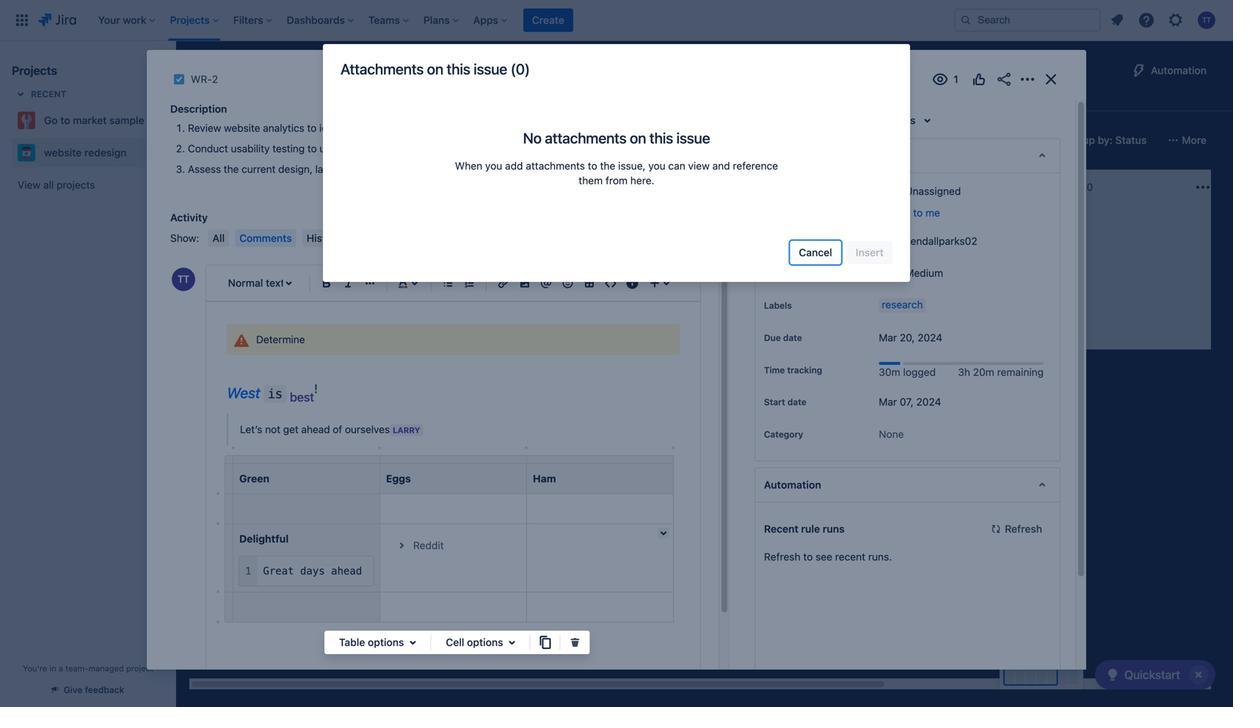 Task type: vqa. For each thing, say whether or not it's contained in the screenshot.


Task type: locate. For each thing, give the bounding box(es) containing it.
mar left 07,
[[879, 396, 898, 408]]

issue up the view
[[677, 129, 711, 147]]

date right due on the top right of the page
[[784, 333, 803, 343]]

0 vertical spatial date
[[784, 333, 803, 343]]

task image
[[621, 288, 633, 300]]

assess
[[188, 163, 221, 175]]

date
[[784, 333, 803, 343], [788, 397, 807, 407]]

07,
[[900, 396, 914, 408]]

1 vertical spatial 2024
[[917, 396, 942, 408]]

2 right info panel icon
[[658, 289, 663, 299]]

for
[[385, 122, 398, 134]]

wr-2 inside "west" dialog
[[191, 73, 218, 85]]

west is best !
[[227, 382, 318, 404]]

this down primary element at the top of page
[[447, 60, 471, 77]]

add
[[505, 160, 523, 172]]

0 horizontal spatial the
[[224, 163, 239, 175]]

cell options button
[[437, 634, 524, 651]]

2 for the leftmost the wr-2 link
[[212, 73, 218, 85]]

1 horizontal spatial you
[[649, 160, 666, 172]]

create inside primary element
[[532, 14, 565, 26]]

redesign
[[288, 60, 356, 81], [84, 147, 127, 159]]

0 horizontal spatial redesign
[[84, 147, 127, 159]]

jira image
[[38, 11, 76, 29], [38, 11, 76, 29]]

me
[[926, 207, 941, 219]]

1 horizontal spatial 0
[[1087, 181, 1094, 193]]

to left me
[[914, 207, 923, 219]]

2024
[[918, 332, 943, 344], [917, 396, 942, 408]]

link image
[[495, 274, 512, 292]]

task image
[[828, 267, 840, 279]]

and right the view
[[713, 160, 731, 172]]

identify
[[319, 122, 354, 134]]

website up view all projects
[[44, 147, 82, 159]]

1 horizontal spatial website redesign
[[223, 60, 356, 81]]

1 horizontal spatial wr-2 link
[[639, 287, 663, 300]]

numbered list ⌘⇧7 image
[[461, 274, 479, 292]]

0 vertical spatial wr-2
[[191, 73, 218, 85]]

1 vertical spatial attachments
[[526, 160, 585, 172]]

and right the add
[[531, 163, 548, 175]]

the right the assess
[[224, 163, 239, 175]]

not
[[265, 423, 281, 436]]

ahead left 'of' on the bottom left of the page
[[301, 423, 330, 436]]

1 horizontal spatial options
[[467, 636, 504, 648]]

1 horizontal spatial wr-
[[225, 250, 244, 261]]

wr-2 link right task image
[[639, 287, 663, 300]]

this up can
[[650, 129, 674, 147]]

close image
[[1043, 71, 1060, 88]]

give feedback
[[64, 685, 124, 695]]

improvement.
[[401, 122, 465, 134]]

user
[[376, 142, 396, 155]]

review website analytics to identify areas for improvement.
[[188, 122, 465, 134]]

wr-2 link up summary
[[191, 71, 218, 88]]

time
[[764, 365, 785, 375]]

0 vertical spatial 2024
[[918, 332, 943, 344]]

projects
[[12, 64, 57, 77]]

1 vertical spatial 0
[[849, 290, 855, 303]]

0 horizontal spatial you
[[485, 160, 503, 172]]

wr-2
[[191, 73, 218, 85], [639, 289, 663, 299]]

website up summary
[[223, 60, 284, 81]]

attachments inside 'when you add attachments to the issue, you can view and reference them from here.'
[[526, 160, 585, 172]]

create button
[[524, 8, 574, 32], [1027, 211, 1218, 234], [198, 278, 389, 302], [405, 278, 596, 302], [612, 317, 803, 340], [820, 323, 1011, 347]]

2 left 'research'
[[858, 290, 864, 303]]

to up 'them'
[[588, 160, 598, 172]]

italic ⌘i image
[[340, 274, 358, 292]]

0 vertical spatial website redesign
[[223, 60, 356, 81]]

2 mar from the top
[[879, 396, 898, 408]]

website redesign link
[[12, 138, 159, 167]]

/
[[855, 290, 858, 303]]

in
[[50, 664, 56, 673]]

0 vertical spatial issue
[[474, 60, 508, 77]]

date for mar 07, 2024
[[788, 397, 807, 407]]

1 vertical spatial on
[[630, 129, 647, 147]]

0 horizontal spatial website redesign
[[44, 147, 127, 159]]

conduct
[[188, 142, 228, 155]]

0 vertical spatial on
[[427, 60, 444, 77]]

larry
[[393, 426, 420, 435]]

managed
[[88, 664, 124, 673]]

expand dropdown menu image for cell options
[[504, 634, 521, 651]]

0 horizontal spatial wr-2
[[191, 73, 218, 85]]

options inside dropdown button
[[368, 636, 404, 648]]

automation
[[1152, 64, 1207, 76], [764, 479, 822, 491]]

attachments down no
[[526, 160, 585, 172]]

0 horizontal spatial 2
[[212, 73, 218, 85]]

wr-2 up summary
[[191, 73, 218, 85]]

the up from
[[600, 160, 616, 172]]

redesign inside website redesign link
[[84, 147, 127, 159]]

0 horizontal spatial on
[[427, 60, 444, 77]]

project
[[126, 664, 153, 673]]

2 for bottommost the wr-2 link
[[658, 289, 663, 299]]

add image, video, or file image
[[516, 274, 534, 292]]

analytics
[[263, 122, 305, 134]]

menu bar
[[205, 229, 407, 247]]

0 vertical spatial wr-
[[191, 73, 212, 85]]

to right go
[[60, 114, 70, 126]]

wr-1 link
[[225, 249, 248, 262]]

and
[[453, 142, 471, 155], [713, 160, 731, 172], [349, 163, 367, 175], [531, 163, 548, 175]]

expand dropdown menu image left copy image
[[504, 634, 521, 651]]

due date: 12 april 2024 image
[[831, 248, 843, 260], [831, 248, 843, 260]]

1 horizontal spatial 2
[[658, 289, 663, 299]]

automation right automation image
[[1152, 64, 1207, 76]]

1 vertical spatial this
[[650, 129, 674, 147]]

a
[[59, 664, 63, 673]]

preferences.
[[474, 142, 533, 155]]

wr- inside "west" dialog
[[191, 73, 212, 85]]

1 vertical spatial wr-2
[[639, 289, 663, 299]]

wr-2 right task image
[[639, 289, 663, 299]]

0 vertical spatial mar
[[879, 332, 898, 344]]

to
[[60, 114, 70, 126], [307, 122, 317, 134], [308, 142, 317, 155], [588, 160, 598, 172], [430, 163, 440, 175], [914, 207, 923, 219]]

0 vertical spatial this
[[447, 60, 471, 77]]

areas
[[357, 122, 383, 134]]

0 horizontal spatial automation
[[764, 479, 822, 491]]

20,
[[900, 332, 915, 344]]

1 horizontal spatial expand dropdown menu image
[[504, 634, 521, 651]]

wr- up summary
[[191, 73, 212, 85]]

details element
[[755, 138, 1061, 173]]

team-
[[65, 664, 88, 673]]

create
[[532, 14, 565, 26], [1050, 216, 1083, 229], [222, 284, 254, 296], [429, 284, 461, 296], [636, 322, 668, 334], [843, 329, 875, 341]]

automation down category
[[764, 479, 822, 491]]

ourselves
[[345, 423, 390, 436]]

menu bar containing all
[[205, 229, 407, 247]]

expand dropdown menu image
[[404, 634, 422, 651], [504, 634, 521, 651]]

2 horizontal spatial 2
[[858, 290, 864, 303]]

1 vertical spatial automation
[[764, 479, 822, 491]]

0 horizontal spatial expand dropdown menu image
[[404, 634, 422, 651]]

research
[[882, 299, 924, 311]]

no attachments on this issue
[[523, 129, 711, 147]]

0 horizontal spatial options
[[368, 636, 404, 648]]

1 horizontal spatial ahead
[[331, 565, 362, 577]]

website redesign down go to market sample link
[[44, 147, 127, 159]]

mention image
[[538, 274, 555, 292]]

date right start
[[788, 397, 807, 407]]

1 vertical spatial mar
[[879, 396, 898, 408]]

2024 right 07,
[[917, 396, 942, 408]]

this
[[447, 60, 471, 77], [650, 129, 674, 147]]

all
[[213, 232, 225, 244]]

expand dropdown menu image for table options
[[404, 634, 422, 651]]

due
[[764, 333, 781, 343]]

wr- right task image
[[639, 289, 658, 299]]

table options button
[[330, 634, 425, 651]]

website up usability
[[224, 122, 260, 134]]

mar 07, 2024
[[879, 396, 942, 408]]

cell
[[446, 636, 465, 648]]

2 vertical spatial wr-
[[639, 289, 658, 299]]

1 horizontal spatial issue
[[677, 129, 711, 147]]

copy image
[[537, 634, 554, 651]]

0 horizontal spatial this
[[447, 60, 471, 77]]

1 vertical spatial website redesign
[[44, 147, 127, 159]]

ahead right days
[[331, 565, 362, 577]]

options for cell options
[[467, 636, 504, 648]]

assign to me button
[[879, 206, 1046, 220]]

create button inside primary element
[[524, 8, 574, 32]]

1 mar from the top
[[879, 332, 898, 344]]

project
[[893, 92, 927, 104]]

give feedback button
[[43, 678, 133, 702]]

days
[[300, 565, 325, 577]]

great days ahead
[[263, 565, 362, 577]]

redesign down go to market sample
[[84, 147, 127, 159]]

0 vertical spatial ahead
[[301, 423, 330, 436]]

dismiss quickstart image
[[1188, 663, 1211, 687]]

current
[[242, 163, 276, 175]]

0 horizontal spatial issue
[[474, 60, 508, 77]]

0 vertical spatial 0
[[1087, 181, 1094, 193]]

Give this expand a title... text field
[[410, 537, 514, 555]]

attachments up weaknesses.
[[545, 129, 627, 147]]

attachments on this issue (0) dialog
[[323, 44, 911, 282]]

0 left the show subtasks image
[[849, 290, 855, 303]]

2024 for mar 07, 2024
[[917, 396, 942, 408]]

2 up summary
[[212, 73, 218, 85]]

view all projects link
[[12, 172, 165, 198]]

ham
[[533, 473, 556, 485]]

1 vertical spatial issue
[[677, 129, 711, 147]]

automation element
[[755, 467, 1061, 503]]

1 vertical spatial website
[[224, 122, 260, 134]]

mar for mar 07, 2024
[[879, 396, 898, 408]]

1 horizontal spatial wr-2
[[639, 289, 663, 299]]

2 inside "west" dialog
[[212, 73, 218, 85]]

1 vertical spatial date
[[788, 397, 807, 407]]

2
[[212, 73, 218, 85], [658, 289, 663, 299], [858, 290, 864, 303]]

expand dropdown menu image left cell
[[404, 634, 422, 651]]

testing
[[273, 142, 305, 155]]

0 vertical spatial wr-2 link
[[191, 71, 218, 88]]

1 horizontal spatial the
[[600, 160, 616, 172]]

1 vertical spatial wr-
[[225, 250, 244, 261]]

understand
[[320, 142, 373, 155]]

1 expand dropdown menu image from the left
[[404, 634, 422, 651]]

1 horizontal spatial automation
[[1152, 64, 1207, 76]]

1 options from the left
[[368, 636, 404, 648]]

mar left the 20,
[[879, 332, 898, 344]]

1 vertical spatial redesign
[[84, 147, 127, 159]]

options inside popup button
[[467, 636, 504, 648]]

2 options from the left
[[467, 636, 504, 648]]

website redesign up list
[[223, 60, 356, 81]]

menu bar inside "west" dialog
[[205, 229, 407, 247]]

options right table
[[368, 636, 404, 648]]

tab list
[[185, 85, 981, 112]]

comments
[[240, 232, 292, 244]]

on right attachments
[[427, 60, 444, 77]]

wr- down all button
[[225, 250, 244, 261]]

you left can
[[649, 160, 666, 172]]

to inside button
[[914, 207, 923, 219]]

2 vertical spatial website
[[44, 147, 82, 159]]

quickstart
[[1125, 668, 1181, 682]]

sample
[[109, 114, 144, 126]]

2 horizontal spatial wr-
[[639, 289, 658, 299]]

2 expand dropdown menu image from the left
[[504, 634, 521, 651]]

check image
[[1104, 666, 1122, 684]]

Comment - Main content area, start typing to enter text. text field
[[219, 324, 681, 652]]

1 horizontal spatial redesign
[[288, 60, 356, 81]]

wr-
[[191, 73, 212, 85], [225, 250, 244, 261], [639, 289, 658, 299]]

west
[[227, 384, 260, 401]]

on up issue,
[[630, 129, 647, 147]]

summary
[[197, 92, 243, 104]]

0 horizontal spatial wr-
[[191, 73, 212, 85]]

reporter
[[764, 236, 802, 246]]

medium
[[906, 267, 944, 279]]

1 horizontal spatial on
[[630, 129, 647, 147]]

Search board text field
[[195, 130, 307, 151]]

primary element
[[9, 0, 943, 41]]

issue left (0)
[[474, 60, 508, 77]]

attachments
[[341, 60, 424, 77]]

of
[[333, 423, 342, 436]]

2024 right the 20,
[[918, 332, 943, 344]]

options right cell
[[467, 636, 504, 648]]

0 vertical spatial automation
[[1152, 64, 1207, 76]]

0 vertical spatial redesign
[[288, 60, 356, 81]]

redesign up list
[[288, 60, 356, 81]]

options
[[368, 636, 404, 648], [467, 636, 504, 648]]

to right testing
[[308, 142, 317, 155]]

you down preferences.
[[485, 160, 503, 172]]

1 horizontal spatial this
[[650, 129, 674, 147]]

0 right testing
[[1087, 181, 1094, 193]]



Task type: describe. For each thing, give the bounding box(es) containing it.
0 / 2
[[849, 290, 864, 303]]

time tracking
[[764, 365, 823, 375]]

issue,
[[619, 160, 646, 172]]

automation inside button
[[1152, 64, 1207, 76]]

details
[[764, 149, 799, 162]]

show subtasks image
[[864, 288, 882, 306]]

info panel image
[[624, 274, 641, 292]]

bullet list ⌘⇧8 image
[[439, 274, 457, 292]]

wr- for the leftmost the wr-2 link
[[191, 73, 212, 85]]

automation button
[[1125, 59, 1216, 82]]

all button
[[208, 229, 229, 247]]

design,
[[278, 163, 313, 175]]

bold ⌘b image
[[318, 274, 336, 292]]

cancel
[[799, 246, 833, 259]]

usability
[[231, 142, 270, 155]]

goals
[[240, 220, 265, 232]]

pain
[[399, 142, 419, 155]]

project settings
[[893, 92, 969, 104]]

is
[[268, 387, 283, 401]]

Search field
[[955, 8, 1102, 32]]

assign
[[879, 207, 911, 219]]

to down points
[[430, 163, 440, 175]]

view
[[689, 160, 710, 172]]

settings
[[930, 92, 969, 104]]

pinpoint
[[442, 163, 481, 175]]

20m
[[974, 366, 995, 378]]

mar 20, 2024
[[879, 332, 943, 344]]

history button
[[302, 229, 346, 247]]

and inside 'when you add attachments to the issue, you can view and reference them from here.'
[[713, 160, 731, 172]]

0 horizontal spatial wr-2 link
[[191, 71, 218, 88]]

list link
[[304, 85, 327, 112]]

west dialog
[[147, 29, 1087, 707]]

panel warning image
[[233, 332, 250, 350]]

code snippet image
[[602, 274, 620, 292]]

search image
[[961, 14, 972, 26]]

review
[[188, 122, 221, 134]]

date for mar 20, 2024
[[784, 333, 803, 343]]

tracking
[[788, 365, 823, 375]]

when you add attachments to the issue, you can view and reference them from here.
[[455, 160, 779, 187]]

the inside "west" dialog
[[224, 163, 239, 175]]

automation image
[[1131, 62, 1149, 79]]

(0)
[[511, 60, 530, 77]]

determine
[[256, 333, 305, 346]]

assign to me
[[879, 207, 941, 219]]

tab list containing summary
[[185, 85, 981, 112]]

get
[[283, 423, 299, 436]]

wr-2 for bottommost the wr-2 link
[[639, 289, 663, 299]]

the inside 'when you add attachments to the issue, you can view and reference them from here.'
[[600, 160, 616, 172]]

logged
[[904, 366, 936, 378]]

2 you from the left
[[649, 160, 666, 172]]

them
[[579, 174, 603, 187]]

options for table options
[[368, 636, 404, 648]]

define
[[207, 220, 237, 232]]

green
[[239, 473, 270, 485]]

and down conduct usability testing to understand user pain points and preferences. on the top of the page
[[349, 163, 367, 175]]

create banner
[[0, 0, 1234, 41]]

wr- for bottommost the wr-2 link
[[639, 289, 658, 299]]

automation inside "west" dialog
[[764, 479, 822, 491]]

define goals
[[207, 220, 265, 232]]

table image
[[581, 274, 598, 292]]

none
[[879, 428, 904, 440]]

comments button
[[235, 229, 296, 247]]

start date
[[764, 397, 807, 407]]

medium image
[[780, 288, 792, 300]]

0 horizontal spatial ahead
[[301, 423, 330, 436]]

research link
[[879, 298, 926, 313]]

testing 0
[[1045, 181, 1094, 193]]

2024 for mar 20, 2024
[[918, 332, 943, 344]]

assess the current design, layout, and functionality to pinpoint strengths and weaknesses.
[[188, 163, 611, 175]]

1 vertical spatial ahead
[[331, 565, 362, 577]]

to left identify
[[307, 122, 317, 134]]

1 you from the left
[[485, 160, 503, 172]]

remove image
[[567, 634, 584, 651]]

testing
[[1045, 182, 1081, 192]]

apr
[[855, 249, 872, 259]]

website inside website redesign link
[[44, 147, 82, 159]]

mar for mar 20, 2024
[[879, 332, 898, 344]]

here.
[[631, 174, 655, 187]]

delightful
[[239, 533, 289, 545]]

collapse recent projects image
[[12, 85, 29, 103]]

emoji image
[[559, 274, 577, 292]]

to inside 'when you add attachments to the issue, you can view and reference them from here.'
[[588, 160, 598, 172]]

wr-2 for the leftmost the wr-2 link
[[191, 73, 218, 85]]

wr-1
[[225, 250, 248, 261]]

reference
[[733, 160, 779, 172]]

unassigned
[[906, 185, 962, 197]]

and up when on the left of page
[[453, 142, 471, 155]]

attachments on this issue (0)
[[341, 60, 530, 77]]

show:
[[170, 232, 199, 244]]

layout,
[[315, 163, 347, 175]]

you're in a team-managed project
[[23, 664, 153, 673]]

activity
[[170, 211, 208, 224]]

website inside "west" dialog
[[224, 122, 260, 134]]

0 vertical spatial attachments
[[545, 129, 627, 147]]

!
[[314, 382, 318, 396]]

3h
[[959, 366, 971, 378]]

you're
[[23, 664, 47, 673]]

go to market sample
[[44, 114, 144, 126]]

history
[[307, 232, 342, 244]]

from
[[606, 174, 628, 187]]

conduct usability testing to understand user pain points and preferences.
[[188, 142, 533, 155]]

remaining
[[998, 366, 1044, 378]]

0 horizontal spatial 0
[[849, 290, 855, 303]]

cell options
[[446, 636, 504, 648]]

wr- for wr-1 link in the top of the page
[[225, 250, 244, 261]]

functionality
[[370, 163, 428, 175]]

best
[[290, 390, 314, 404]]

recent
[[31, 89, 67, 99]]

labels
[[764, 300, 792, 311]]

concepting
[[631, 182, 687, 192]]

due date: 12 april 2024 element
[[831, 248, 872, 260]]

0 vertical spatial website
[[223, 60, 284, 81]]

due date
[[764, 333, 803, 343]]

all
[[43, 179, 54, 191]]

eggs
[[386, 473, 411, 485]]

table options
[[339, 636, 404, 648]]

list
[[307, 92, 324, 104]]

market
[[73, 114, 107, 126]]

feedback
[[85, 685, 124, 695]]

view all projects
[[18, 179, 95, 191]]

1 vertical spatial wr-2 link
[[639, 287, 663, 300]]



